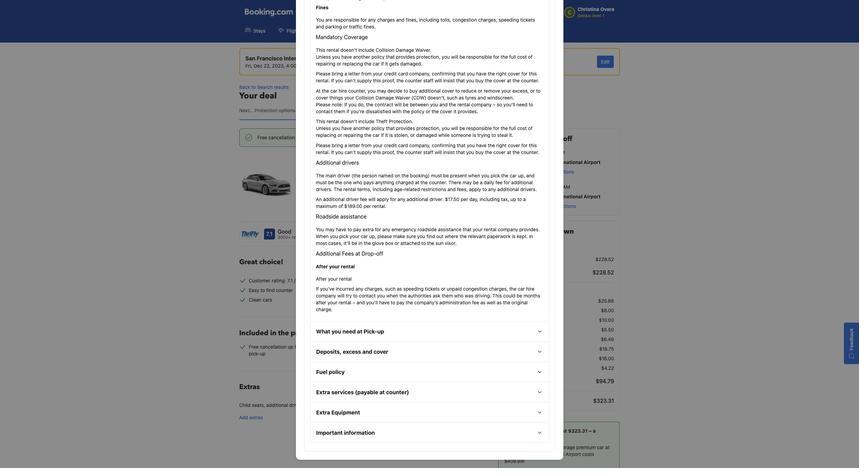 Task type: locate. For each thing, give the bounding box(es) containing it.
– down well-
[[353, 300, 355, 305]]

recov
[[537, 298, 553, 304]]

damage inside at the car hire counter, you may decide to buy additional cover to reduce or remove your excess, or to cover things your collision damage waiver (cdw) doesn't, such as tyres and windscreen. please note: if you do, the contract will be between you and the rental company – so you'll need to contact them if you're dissatisfied with the policy or the cover it provides.
[[376, 95, 394, 100]]

do,
[[358, 101, 365, 107]]

congestion inside if you've incurred any charges, such as speeding tickets or unpaid congestion charges, the car hire company will try to contact you when the authorities ask them who was driving. this could be months after your rental – and you'll have to pay the company's administration fee as well as the original charge.
[[463, 286, 488, 292]]

another down you're
[[353, 125, 370, 131]]

a left daily
[[480, 179, 483, 185]]

please left note:
[[316, 101, 330, 107]]

1 vertical spatial from
[[361, 142, 372, 148]]

off down glove
[[376, 250, 383, 257]]

· for 24
[[547, 184, 548, 190]]

extras
[[239, 382, 260, 391]]

car down theft
[[373, 132, 380, 138]]

2 vertical spatial –
[[589, 428, 592, 434]]

unlimited mileage inside product card "group"
[[308, 191, 348, 197]]

1 unless from the top
[[316, 54, 331, 60]]

0 vertical spatial at
[[316, 88, 321, 94]]

per right the $189.00
[[364, 203, 371, 209]]

for up please
[[375, 226, 381, 232]]

1 horizontal spatial drivers
[[342, 159, 359, 166]]

tax
[[544, 327, 553, 333], [548, 336, 557, 342], [536, 346, 545, 352]]

include
[[358, 47, 374, 53], [358, 118, 374, 124]]

transportation
[[505, 356, 547, 362]]

have down maintained
[[379, 300, 390, 305]]

san francisco international airport group
[[246, 54, 338, 69], [363, 54, 456, 69]]

0 vertical spatial need
[[517, 101, 528, 107]]

congestion inside you are responsible for any charges and fines, including tolls, congestion charges, speeding tickets and parking or traffic fines.
[[453, 17, 477, 23]]

supply
[[357, 78, 372, 84], [357, 149, 372, 155]]

buy
[[476, 78, 484, 84], [410, 88, 418, 94], [476, 149, 484, 155]]

may up when
[[325, 226, 335, 232]]

francisco inside san francisco international airport sun, dec 24, 2023, 10:00 am
[[374, 55, 400, 61]]

fri, left 22
[[518, 150, 525, 155]]

1 vertical spatial 48
[[301, 344, 307, 350]]

to right "easy"
[[261, 287, 265, 293]]

2 company, from the top
[[409, 142, 431, 148]]

for up remove on the top of the page
[[493, 54, 500, 60]]

view for view drop-off instructions
[[518, 203, 529, 209]]

if left 24,
[[381, 61, 384, 67]]

was
[[465, 293, 474, 299]]

as down the most popular fuel policy
[[397, 286, 402, 292]]

important for important info
[[458, 231, 481, 237]]

flight + hotel link
[[309, 23, 358, 38]]

pay inside if you've incurred any charges, such as speeding tickets or unpaid congestion charges, the car hire company will try to contact you when the authorities ask them who was driving. this could be months after your rental – and you'll have to pay the company's administration fee as well as the original charge.
[[397, 300, 405, 305]]

buy for this rental doesn't include theft protection.
[[476, 149, 484, 155]]

must down seats
[[316, 179, 327, 185]]

more.
[[316, 402, 328, 408]]

2 full from the top
[[509, 125, 516, 131]]

confirming down while
[[432, 142, 456, 148]]

0 vertical spatial sun,
[[363, 63, 373, 69]]

up, inside 'you may have to pay extra for any emergency roadside assistance that your rental company provides. when you pick your car up, please make sure you find out where the relevant paperwork is kept. in most cases, it'll be in the glove box or attached to the sun visor.'
[[369, 233, 376, 239]]

this inside this car is costing you just $323.31 – a fantastic deal…
[[505, 428, 515, 434]]

1 vertical spatial san francisco international airport
[[518, 194, 601, 199]]

0 horizontal spatial mileage
[[330, 191, 348, 197]]

1 please from the top
[[316, 71, 330, 77]]

1 vertical spatial insist
[[443, 149, 455, 155]]

2 please bring a letter from your credit card company, confirming that you have the right cover for this rental. if you can't supply this proof, the counter staff will insist that you buy the cover at the counter. from the top
[[316, 142, 539, 155]]

0 vertical spatial per
[[461, 196, 468, 202]]

(payable
[[355, 389, 378, 395]]

roadside
[[418, 226, 437, 232]]

2 can't from the top
[[345, 149, 356, 155]]

$17.50
[[445, 196, 460, 202]]

rentals
[[383, 28, 398, 34]]

mileage down bag
[[330, 191, 348, 197]]

0 vertical spatial supply
[[357, 78, 372, 84]]

buy down trying
[[476, 149, 484, 155]]

1 proof, from the top
[[382, 78, 395, 84]]

insist up doesn't,
[[443, 78, 455, 84]]

cost inside this rental doesn't include theft protection. unless you have another policy that provides protection, you will be responsible for the full cost of replacing or repairing the car if it is stolen, or damaged while someone is trying to steal it.
[[517, 125, 527, 131]]

2 another from the top
[[353, 125, 370, 131]]

4 seats
[[308, 172, 324, 177]]

airport inside san francisco international airport fri, dec 22, 2023, 4:00 pm
[[319, 55, 338, 61]]

windscreen.
[[487, 95, 514, 100]]

add extras
[[239, 414, 263, 420]]

2 2023, from the left
[[393, 63, 405, 69]]

before down 'what'
[[322, 344, 336, 350]]

what
[[316, 328, 330, 335]]

person
[[362, 172, 377, 178]]

unlimited down the what you need at pick-up
[[349, 344, 370, 350]]

0 vertical spatial including
[[419, 17, 439, 23]]

1 include from the top
[[358, 47, 374, 53]]

maintained
[[361, 287, 385, 293]]

san inside at that time of year, the average premium car at san francisco international airport costs $408.89!
[[505, 451, 513, 457]]

san inside san francisco international airport shuttle bus
[[300, 204, 308, 209]]

need down 'excess,'
[[517, 101, 528, 107]]

bring for repairing
[[332, 71, 343, 77]]

theft
[[376, 118, 388, 124]]

fee down to pay at pick-up
[[527, 298, 536, 304]]

them inside if you've incurred any charges, such as speeding tickets or unpaid congestion charges, the car hire company will try to contact you when the authorities ask them who was driving. this could be months after your rental – and you'll have to pay the company's administration fee as well as the original charge.
[[442, 293, 453, 299]]

0 horizontal spatial replacing
[[316, 132, 336, 138]]

doesn't down the mandatory coverage
[[340, 47, 357, 53]]

please for this rental doesn't include collision damage waiver. unless you have another policy that provides protection, you will be responsible for the full cost of repairing or replacing the car if it gets damaged.
[[316, 71, 330, 77]]

0 vertical spatial staff
[[423, 78, 434, 84]]

any inside the an additional driver fee will apply for any additional driver: $17.50 per day, including tax, up to a maximum of $189.00 per rental.
[[398, 196, 405, 202]]

view for view pick-up instructions
[[518, 169, 529, 175]]

for inside this rental doesn't include collision damage waiver. unless you have another policy that provides protection, you will be responsible for the full cost of repairing or replacing the car if it gets damaged.
[[493, 54, 500, 60]]

additional for additional fees at drop-off
[[316, 250, 341, 257]]

1 vertical spatial rental.
[[316, 149, 330, 155]]

2 after your rental from the top
[[316, 276, 352, 282]]

1 horizontal spatial the
[[334, 186, 342, 192]]

child
[[239, 402, 251, 408]]

1 vertical spatial pay
[[511, 288, 520, 294]]

0 vertical spatial after
[[316, 264, 328, 269]]

free down well-
[[349, 297, 359, 302]]

proof, for is
[[382, 149, 395, 155]]

san up shuttle
[[300, 204, 308, 209]]

0 vertical spatial mileage
[[330, 191, 348, 197]]

1 2023, from the left
[[272, 63, 285, 69]]

pay part now, part later
[[451, 203, 491, 216]]

it inside this rental doesn't include collision damage waiver. unless you have another policy that provides protection, you will be responsible for the full cost of repairing or replacing the car if it gets damaged.
[[385, 61, 388, 67]]

0 vertical spatial collision
[[376, 47, 395, 53]]

proof, up similar
[[382, 149, 395, 155]]

additional for additional drivers
[[316, 159, 341, 166]]

international inside san francisco international airport shuttle bus
[[332, 204, 360, 209]]

try
[[346, 293, 352, 299]]

drop-off date element
[[363, 62, 456, 69]]

0 vertical spatial hire
[[339, 88, 347, 94]]

drivers.
[[316, 186, 332, 192], [520, 186, 537, 192]]

you
[[332, 54, 340, 60], [442, 54, 450, 60], [467, 71, 475, 77], [335, 78, 343, 84], [466, 78, 474, 84], [368, 88, 376, 94], [349, 101, 357, 107], [430, 101, 438, 107], [332, 125, 340, 131], [442, 125, 450, 131], [467, 142, 475, 148], [335, 149, 343, 155], [466, 149, 474, 155], [482, 172, 490, 178], [330, 233, 338, 239], [417, 233, 425, 239], [377, 293, 385, 299], [332, 328, 341, 335], [549, 428, 557, 434]]

1 vertical spatial important
[[316, 430, 343, 436]]

important information
[[316, 430, 375, 436]]

0 horizontal spatial when
[[386, 293, 398, 299]]

1 vertical spatial protection,
[[416, 125, 441, 131]]

cover
[[508, 71, 520, 77], [494, 78, 506, 84], [442, 88, 454, 94], [316, 95, 328, 100], [440, 108, 452, 114], [508, 142, 520, 148], [494, 149, 506, 155], [374, 349, 388, 355]]

for up 'excess,'
[[522, 71, 528, 77]]

cancellation down included in the price
[[260, 344, 287, 350]]

unlimited inside product card "group"
[[308, 191, 329, 197]]

1 protection, from the top
[[416, 54, 441, 60]]

doesn't for another
[[340, 118, 357, 124]]

driver:
[[430, 196, 444, 202]]

1 vertical spatial full
[[509, 125, 516, 131]]

4:00 inside san francisco international airport fri, dec 22, 2023, 4:00 pm
[[286, 63, 297, 69]]

1 after from the top
[[316, 264, 328, 269]]

am inside san francisco international airport sun, dec 24, 2023, 10:00 am
[[420, 63, 428, 69]]

as left tyres
[[459, 95, 464, 100]]

1 horizontal spatial tickets
[[520, 17, 535, 23]]

if up things
[[331, 78, 334, 84]]

company inside if you've incurred any charges, such as speeding tickets or unpaid congestion charges, the car hire company will try to contact you when the authorities ask them who was driving. this could be months after your rental – and you'll have to pay the company's administration fee as well as the original charge.
[[316, 293, 336, 299]]

most popular fuel policy
[[349, 277, 403, 283]]

if inside this rental doesn't include collision damage waiver. unless you have another policy that provides protection, you will be responsible for the full cost of repairing or replacing the car if it gets damaged.
[[381, 61, 384, 67]]

contact
[[316, 108, 333, 114], [359, 293, 376, 299]]

0 horizontal spatial 2023,
[[272, 63, 285, 69]]

may inside 'the main driver (the person named on the booking) must be present when you pick the car up, and must be the one who pays anything charged at the counter. there may be a daily fee for additional drivers. the rental terms, including age-related restrictions and fees, apply to any additional drivers.'
[[463, 179, 472, 185]]

you've
[[320, 286, 335, 292]]

of inside at that time of year, the average premium car at san francisco international airport costs $408.89!
[[532, 445, 536, 450]]

1 card from the top
[[398, 71, 408, 77]]

0 vertical spatial counter.
[[521, 78, 539, 84]]

provides. inside 'you may have to pay extra for any emergency roadside assistance that your rental company provides. when you pick your car up, please make sure you find out where the relevant paperwork is kept. in most cases, it'll be in the glove box or attached to the sun visor.'
[[519, 226, 540, 232]]

(the
[[352, 172, 361, 178]]

after
[[316, 264, 328, 269], [316, 276, 327, 282]]

2 please from the top
[[316, 101, 330, 107]]

credit for it
[[384, 71, 397, 77]]

$189.00
[[344, 203, 362, 209]]

is up "deal…"
[[525, 428, 529, 434]]

important left the info
[[458, 231, 481, 237]]

0 vertical spatial confirming
[[432, 71, 456, 77]]

find down the 'customer rating: 7.1 / 10'
[[266, 287, 275, 293]]

unlimited down large
[[308, 191, 329, 197]]

48 up the convertible at the top left of page
[[309, 135, 315, 140]]

2 vertical spatial responsible
[[466, 125, 492, 131]]

0 vertical spatial right
[[496, 71, 507, 77]]

0 horizontal spatial who
[[353, 179, 362, 185]]

1
[[308, 181, 310, 187]]

0 horizontal spatial provides.
[[458, 108, 478, 114]]

2 vertical spatial buy
[[476, 149, 484, 155]]

pick-up and drop-off
[[505, 134, 573, 143]]

additional down "most" at the left of the page
[[316, 250, 341, 257]]

include down coverage
[[358, 47, 374, 53]]

0 horizontal spatial you'll
[[366, 300, 378, 305]]

pm down pick-up location "element"
[[298, 63, 305, 69]]

important info button
[[449, 231, 491, 238]]

drop-off location element
[[363, 54, 456, 62]]

2 view from the top
[[518, 203, 529, 209]]

2023, inside san francisco international airport sun, dec 24, 2023, 10:00 am
[[393, 63, 405, 69]]

0 horizontal spatial pay
[[353, 226, 361, 232]]

0 horizontal spatial sun,
[[363, 63, 373, 69]]

car for car price breakdown
[[505, 227, 516, 236]]

0 horizontal spatial fee
[[527, 298, 536, 304]]

company, down drop-off date element
[[409, 71, 431, 77]]

dec inside san francisco international airport sun, dec 24, 2023, 10:00 am
[[374, 63, 383, 69]]

0 horizontal spatial san francisco international airport group
[[246, 54, 338, 69]]

tax for state sales tax
[[536, 346, 545, 352]]

a inside the an additional driver fee will apply for any additional driver: $17.50 per day, including tax, up to a maximum of $189.00 per rental.
[[523, 196, 526, 202]]

counter. inside 'the main driver (the person named on the booking) must be present when you pick the car up, and must be the one who pays anything charged at the counter. there may be a daily fee for additional drivers. the rental terms, including age-related restrictions and fees, apply to any additional drivers.'
[[429, 179, 447, 185]]

counter. up 'excess,'
[[521, 78, 539, 84]]

great
[[239, 257, 258, 267]]

doesn't inside this rental doesn't include collision damage waiver. unless you have another policy that provides protection, you will be responsible for the full cost of repairing or replacing the car if it gets damaged.
[[340, 47, 357, 53]]

2023,
[[272, 63, 285, 69], [393, 63, 405, 69]]

view inside view pick-up instructions button
[[518, 169, 529, 175]]

san right tax,
[[518, 194, 527, 199]]

1 vertical spatial must
[[316, 179, 327, 185]]

1 bring from the top
[[332, 71, 343, 77]]

san down stays link
[[246, 55, 256, 61]]

in right included
[[270, 328, 277, 337]]

0 vertical spatial repairing
[[316, 61, 335, 67]]

you inside you are responsible for any charges and fines, including tolls, congestion charges, speeding tickets and parking or traffic fines.
[[316, 17, 324, 23]]

from for replacing
[[361, 71, 372, 77]]

0 horizontal spatial in
[[270, 328, 277, 337]]

2 include from the top
[[358, 118, 374, 124]]

2 credit from the top
[[384, 142, 397, 148]]

0 horizontal spatial at
[[316, 88, 321, 94]]

0 horizontal spatial such
[[385, 286, 396, 292]]

1 from from the top
[[361, 71, 372, 77]]

driver inside 'the main driver (the person named on the booking) must be present when you pick the car up, and must be the one who pays anything charged at the counter. there may be a daily fee for additional drivers. the rental terms, including age-related restrictions and fees, apply to any additional drivers.'
[[338, 172, 350, 178]]

find inside 'you may have to pay extra for any emergency roadside assistance that your rental company provides. when you pick your car up, please make sure you find out where the relevant paperwork is kept. in most cases, it'll be in the glove box or attached to the sun visor.'
[[427, 233, 435, 239]]

1 company, from the top
[[409, 71, 431, 77]]

am right 24
[[563, 184, 570, 190]]

to inside this rental doesn't include theft protection. unless you have another policy that provides protection, you will be responsible for the full cost of replacing or repairing the car if it is stolen, or damaged while someone is trying to steal it.
[[492, 132, 496, 138]]

responsible inside this rental doesn't include theft protection. unless you have another policy that provides protection, you will be responsible for the full cost of replacing or repairing the car if it is stolen, or damaged while someone is trying to steal it.
[[466, 125, 492, 131]]

free down included
[[249, 344, 259, 350]]

1 vertical spatial if
[[347, 108, 349, 114]]

instructions for view drop-off instructions
[[550, 203, 576, 209]]

2 cost from the top
[[517, 125, 527, 131]]

counter)
[[386, 389, 409, 395]]

as
[[459, 95, 464, 100], [397, 286, 402, 292], [481, 300, 486, 305], [497, 300, 502, 305]]

up inside the an additional driver fee will apply for any additional driver: $17.50 per day, including tax, up to a maximum of $189.00 per rental.
[[511, 196, 516, 202]]

1 please bring a letter from your credit card company, confirming that you have the right cover for this rental. if you can't supply this proof, the counter staff will insist that you buy the cover at the counter. from the top
[[316, 71, 539, 84]]

at down it.
[[507, 149, 511, 155]]

1 vertical spatial may
[[463, 179, 472, 185]]

1 san francisco international airport group from the left
[[246, 54, 338, 69]]

0 vertical spatial 2
[[369, 181, 372, 187]]

2 protection, from the top
[[416, 125, 441, 131]]

1 vertical spatial staff
[[423, 149, 434, 155]]

be inside this rental doesn't include collision damage waiver. unless you have another policy that provides protection, you will be responsible for the full cost of repairing or replacing the car if it gets damaged.
[[460, 54, 465, 60]]

rental. up 'additional drivers'
[[316, 149, 330, 155]]

when inside 'the main driver (the person named on the booking) must be present when you pick the car up, and must be the one who pays anything charged at the counter. there may be a daily fee for additional drivers. the rental terms, including age-related restrictions and fees, apply to any additional drivers.'
[[468, 172, 480, 178]]

you inside 'you may have to pay extra for any emergency roadside assistance that your rental company provides. when you pick your car up, please make sure you find out where the relevant paperwork is kept. in most cases, it'll be in the glove box or attached to the sun visor.'
[[316, 226, 324, 232]]

0 vertical spatial pm
[[298, 63, 305, 69]]

2023, inside san francisco international airport fri, dec 22, 2023, 4:00 pm
[[272, 63, 285, 69]]

box
[[385, 240, 393, 246]]

2 staff from the top
[[423, 149, 434, 155]]

letter for replacing
[[348, 71, 360, 77]]

2 card from the top
[[398, 142, 408, 148]]

san
[[246, 55, 256, 61], [363, 55, 373, 61], [518, 159, 527, 165], [518, 194, 527, 199], [300, 204, 308, 209], [505, 451, 513, 457]]

another inside this rental doesn't include theft protection. unless you have another policy that provides protection, you will be responsible for the full cost of replacing or repairing the car if it is stolen, or damaged while someone is trying to steal it.
[[353, 125, 370, 131]]

proof, up decide
[[382, 78, 395, 84]]

0 vertical spatial fee
[[527, 298, 536, 304]]

excess,
[[513, 88, 529, 94]]

1 horizontal spatial car
[[505, 227, 516, 236]]

back to search results link
[[239, 84, 491, 91]]

this for this rental doesn't include theft protection. unless you have another policy that provides protection, you will be responsible for the full cost of replacing or repairing the car if it is stolen, or damaged while someone is trying to steal it.
[[316, 118, 325, 124]]

must
[[431, 172, 442, 178], [316, 179, 327, 185]]

please bring a letter from your credit card company, confirming that you have the right cover for this rental. if you can't supply this proof, the counter staff will insist that you buy the cover at the counter. for damaged.
[[316, 71, 539, 84]]

sun, inside san francisco international airport sun, dec 24, 2023, 10:00 am
[[363, 63, 373, 69]]

fee inside the an additional driver fee will apply for any additional driver: $17.50 per day, including tax, up to a maximum of $189.00 per rental.
[[360, 196, 367, 202]]

1 horizontal spatial such
[[447, 95, 458, 100]]

please
[[377, 233, 392, 239]]

2 from from the top
[[361, 142, 372, 148]]

1 vertical spatial after your rental
[[316, 276, 352, 282]]

credit for is
[[384, 142, 397, 148]]

3 please from the top
[[316, 142, 330, 148]]

0 vertical spatial company,
[[409, 71, 431, 77]]

2 doesn't from the top
[[340, 118, 357, 124]]

collision inside this rental doesn't include collision damage waiver. unless you have another policy that provides protection, you will be responsible for the full cost of repairing or replacing the car if it gets damaged.
[[376, 47, 395, 53]]

extra
[[363, 226, 374, 232]]

you inside if you've incurred any charges, such as speeding tickets or unpaid congestion charges, the car hire company will try to contact you when the authorities ask them who was driving. this could be months after your rental – and you'll have to pay the company's administration fee as well as the original charge.
[[377, 293, 385, 299]]

it'll
[[344, 240, 350, 246]]

make
[[393, 233, 405, 239]]

a right tax,
[[523, 196, 526, 202]]

remove
[[484, 88, 500, 94]]

you left are
[[316, 17, 324, 23]]

0 vertical spatial from
[[361, 71, 372, 77]]

state sales tax
[[505, 346, 545, 352]]

policy down theft
[[372, 125, 385, 131]]

will
[[451, 54, 458, 60], [435, 78, 442, 84], [395, 101, 402, 107], [451, 125, 458, 131], [435, 149, 442, 155], [368, 196, 376, 202], [337, 293, 345, 299]]

2 vertical spatial counter
[[276, 287, 293, 293]]

speeding inside you are responsible for any charges and fines, including tolls, congestion charges, speeding tickets and parking or traffic fines.
[[499, 17, 519, 23]]

repairing
[[316, 61, 335, 67], [343, 132, 363, 138]]

to inside the an additional driver fee will apply for any additional driver: $17.50 per day, including tax, up to a maximum of $189.00 per rental.
[[518, 196, 522, 202]]

company, for or
[[409, 142, 431, 148]]

san francisco international airport fri, dec 22, 2023, 4:00 pm
[[246, 55, 338, 69]]

be inside this rental doesn't include theft protection. unless you have another policy that provides protection, you will be responsible for the full cost of replacing or repairing the car if it is stolen, or damaged while someone is trying to steal it.
[[460, 125, 465, 131]]

if inside this rental doesn't include theft protection. unless you have another policy that provides protection, you will be responsible for the full cost of replacing or repairing the car if it is stolen, or damaged while someone is trying to steal it.
[[381, 132, 384, 138]]

to right tax,
[[518, 196, 522, 202]]

insist down while
[[443, 149, 455, 155]]

0 horizontal spatial –
[[353, 300, 355, 305]]

additional down related
[[407, 196, 428, 202]]

kept.
[[517, 233, 528, 239]]

chg
[[540, 317, 551, 323]]

that inside this rental doesn't include theft protection. unless you have another policy that provides protection, you will be responsible for the full cost of replacing or repairing the car if it is stolen, or damaged while someone is trying to steal it.
[[386, 125, 395, 131]]

company, down "damaged"
[[409, 142, 431, 148]]

1 vertical spatial after
[[316, 276, 327, 282]]

rental down tyres
[[458, 101, 470, 107]]

please for this rental doesn't include theft protection. unless you have another policy that provides protection, you will be responsible for the full cost of replacing or repairing the car if it is stolen, or damaged while someone is trying to steal it.
[[316, 142, 330, 148]]

original
[[512, 300, 528, 305]]

tax down the cnty
[[536, 346, 545, 352]]

san inside san francisco international airport fri, dec 22, 2023, 4:00 pm
[[246, 55, 256, 61]]

0 vertical spatial unlimited mileage
[[308, 191, 348, 197]]

off for pick-up and drop-off
[[563, 134, 573, 143]]

pick inside 'the main driver (the person named on the booking) must be present when you pick the car up, and must be the one who pays anything charged at the counter. there may be a daily fee for additional drivers. the rental terms, including age-related restrictions and fees, apply to any additional drivers.'
[[491, 172, 500, 178]]

1 doesn't from the top
[[340, 47, 357, 53]]

ford
[[340, 156, 349, 161]]

tax,
[[501, 196, 509, 202]]

off inside button
[[543, 203, 549, 209]]

0 horizontal spatial tickets
[[425, 286, 440, 292]]

sun
[[436, 240, 444, 246]]

1 right from the top
[[496, 71, 507, 77]]

this rental doesn't include collision damage waiver. unless you have another policy that provides protection, you will be responsible for the full cost of repairing or replacing the car if it gets damaged.
[[316, 47, 533, 67]]

another down coverage
[[353, 54, 370, 60]]

1 horizontal spatial when
[[468, 172, 480, 178]]

or down the mandatory coverage
[[337, 61, 341, 67]]

may inside 'you may have to pay extra for any emergency roadside assistance that your rental company provides. when you pick your car up, please make sure you find out where the relevant paperwork is kept. in most cases, it'll be in the glove box or attached to the sun visor.'
[[325, 226, 335, 232]]

product card group
[[239, 152, 491, 241]]

1 full from the top
[[509, 54, 516, 60]]

1 vertical spatial you'll
[[366, 300, 378, 305]]

the inside at that time of year, the average premium car at san francisco international airport costs $408.89!
[[549, 445, 556, 450]]

include for another
[[358, 47, 374, 53]]

mateo
[[516, 336, 532, 342]]

at inside at the car hire counter, you may decide to buy additional cover to reduce or remove your excess, or to cover things your collision damage waiver (cdw) doesn't, such as tyres and windscreen. please note: if you do, the contract will be between you and the rental company – so you'll need to contact them if you're dissatisfied with the policy or the cover it provides.
[[316, 88, 321, 94]]

insist
[[443, 78, 455, 84], [443, 149, 455, 155]]

1 additional from the top
[[316, 159, 341, 166]]

1 vertical spatial bring
[[332, 142, 343, 148]]

you'll inside at the car hire counter, you may decide to buy additional cover to reduce or remove your excess, or to cover things your collision damage waiver (cdw) doesn't, such as tyres and windscreen. please note: if you do, the contract will be between you and the rental company – so you'll need to contact them if you're dissatisfied with the policy or the cover it provides.
[[504, 101, 515, 107]]

confirming
[[432, 71, 456, 77], [432, 142, 456, 148]]

credit up similar
[[384, 142, 397, 148]]

them inside at the car hire counter, you may decide to buy additional cover to reduce or remove your excess, or to cover things your collision damage waiver (cdw) doesn't, such as tyres and windscreen. please note: if you do, the contract will be between you and the rental company – so you'll need to contact them if you're dissatisfied with the policy or the cover it provides.
[[334, 108, 345, 114]]

10:00 right 24
[[549, 184, 562, 190]]

you inside this car is costing you just $323.31 – a fantastic deal…
[[549, 428, 557, 434]]

assistance down the $189.00
[[340, 213, 367, 220]]

1 vertical spatial sun,
[[518, 184, 528, 190]]

2 proof, from the top
[[382, 149, 395, 155]]

provides.
[[458, 108, 478, 114], [519, 226, 540, 232]]

pick-
[[346, 135, 357, 140], [530, 169, 542, 175], [527, 288, 539, 294], [249, 351, 260, 356]]

2 you from the top
[[316, 226, 324, 232]]

0 vertical spatial tax
[[544, 327, 553, 333]]

dec
[[254, 63, 263, 69], [374, 63, 383, 69], [527, 150, 535, 155], [530, 184, 538, 190]]

1 credit from the top
[[384, 71, 397, 77]]

1 supply from the top
[[357, 78, 372, 84]]

1 staff from the top
[[423, 78, 434, 84]]

at inside at that time of year, the average premium car at san francisco international airport costs $408.89!
[[505, 445, 509, 450]]

card for gets
[[398, 71, 408, 77]]

0 vertical spatial can't
[[345, 78, 356, 84]]

1 provides from the top
[[396, 54, 415, 60]]

rental. for unless you have another policy that provides protection, you will be responsible for the full cost of repairing or replacing the car if it gets damaged.
[[316, 78, 330, 84]]

1 horizontal spatial provides.
[[519, 226, 540, 232]]

off for additional fees at drop-off
[[376, 250, 383, 257]]

1 extra from the top
[[316, 389, 330, 395]]

important for important information
[[316, 430, 343, 436]]

$5.50
[[602, 327, 614, 333]]

fuel policy button
[[310, 362, 549, 382]]

francisco down time
[[514, 451, 536, 457]]

0 horizontal spatial drivers.
[[316, 186, 332, 192]]

or inside convertible ford mustang cabrio or similar
[[382, 156, 386, 161]]

and inside the deposits, excess and cover dropdown button
[[362, 349, 372, 355]]

buy inside at the car hire counter, you may decide to buy additional cover to reduce or remove your excess, or to cover things your collision damage waiver (cdw) doesn't, such as tyres and windscreen. please note: if you do, the contract will be between you and the rental company – so you'll need to contact them if you're dissatisfied with the policy or the cover it provides.
[[410, 88, 418, 94]]

pick- inside view pick-up instructions button
[[530, 169, 542, 175]]

extra inside extra equipment dropdown button
[[316, 409, 330, 416]]

2 right from the top
[[496, 142, 507, 148]]

driver for main
[[338, 172, 350, 178]]

hire inside at the car hire counter, you may decide to buy additional cover to reduce or remove your excess, or to cover things your collision damage waiver (cdw) doesn't, such as tyres and windscreen. please note: if you do, the contract will be between you and the rental company – so you'll need to contact them if you're dissatisfied with the policy or the cover it provides.
[[339, 88, 347, 94]]

1 vertical spatial sales
[[520, 346, 535, 352]]

1 vertical spatial pick
[[339, 233, 349, 239]]

2 letter from the top
[[348, 142, 360, 148]]

doesn't,
[[428, 95, 446, 100]]

skip to main content element
[[0, 0, 860, 43]]

1 view from the top
[[518, 169, 529, 175]]

pay left extra
[[353, 226, 361, 232]]

2 vertical spatial counter.
[[429, 179, 447, 185]]

san francisco international airport for 10:00
[[518, 194, 601, 199]]

well
[[487, 300, 495, 305]]

in
[[529, 233, 533, 239]]

international up pick-up date element
[[284, 55, 318, 61]]

1 insist from the top
[[443, 78, 455, 84]]

0 vertical spatial if
[[381, 61, 384, 67]]

2 san francisco international airport from the top
[[518, 194, 601, 199]]

you for you may have to pay extra for any emergency roadside assistance that your rental company provides. when you pick your car up, please make sure you find out where the relevant paperwork is kept. in most cases, it'll be in the glove box or attached to the sun visor.
[[316, 226, 324, 232]]

please up the convertible at the top left of page
[[316, 142, 330, 148]]

or down between at the left of page
[[426, 108, 430, 114]]

0 vertical spatial tickets
[[520, 17, 535, 23]]

1 vertical spatial mileage
[[372, 344, 389, 350]]

please bring a letter from your credit card company, confirming that you have the right cover for this rental. if you can't supply this proof, the counter staff will insist that you buy the cover at the counter. down this rental doesn't include collision damage waiver. unless you have another policy that provides protection, you will be responsible for the full cost of repairing or replacing the car if it gets damaged.
[[316, 71, 539, 84]]

contract
[[375, 101, 393, 107]]

international down year,
[[537, 451, 565, 457]]

later
[[481, 210, 491, 216]]

2 additional from the top
[[316, 250, 341, 257]]

and up sun, dec 24 · 10:00 am
[[526, 172, 535, 178]]

1 vertical spatial –
[[353, 300, 355, 305]]

easy
[[249, 287, 259, 293]]

car inside this rental doesn't include collision damage waiver. unless you have another policy that provides protection, you will be responsible for the full cost of repairing or replacing the car if it gets damaged.
[[373, 61, 380, 67]]

card for stolen,
[[398, 142, 408, 148]]

sales up san mateo cnty tax
[[528, 327, 542, 333]]

what you need at pick-up
[[316, 328, 384, 335]]

2 bring from the top
[[332, 142, 343, 148]]

1 horizontal spatial pick
[[491, 172, 500, 178]]

2 extra from the top
[[316, 409, 330, 416]]

1 drivers. from the left
[[316, 186, 332, 192]]

when
[[316, 233, 329, 239]]

or inside if you've incurred any charges, such as speeding tickets or unpaid congestion charges, the car hire company will try to contact you when the authorities ask them who was driving. this could be months after your rental – and you'll have to pay the company's administration fee as well as the original charge.
[[441, 286, 446, 292]]

rental down one
[[343, 186, 356, 192]]

1 horizontal spatial fee
[[472, 300, 479, 305]]

will inside this rental doesn't include theft protection. unless you have another policy that provides protection, you will be responsible for the full cost of replacing or repairing the car if it is stolen, or damaged while someone is trying to steal it.
[[451, 125, 458, 131]]

1 vertical spatial repairing
[[343, 132, 363, 138]]

1 letter from the top
[[348, 71, 360, 77]]

need inside at the car hire counter, you may decide to buy additional cover to reduce or remove your excess, or to cover things your collision damage waiver (cdw) doesn't, such as tyres and windscreen. please note: if you do, the contract will be between you and the rental company – so you'll need to contact them if you're dissatisfied with the policy or the cover it provides.
[[517, 101, 528, 107]]

2 vertical spatial company
[[316, 293, 336, 299]]

repairing inside this rental doesn't include collision damage waiver. unless you have another policy that provides protection, you will be responsible for the full cost of repairing or replacing the car if it gets damaged.
[[316, 61, 335, 67]]

view pick-up instructions button
[[518, 169, 575, 175]]

supply for the
[[357, 149, 372, 155]]

1 san francisco international airport from the top
[[518, 159, 601, 165]]

$18.75
[[600, 346, 614, 352]]

rental inside 'the main driver (the person named on the booking) must be present when you pick the car up, and must be the one who pays anything charged at the counter. there may be a daily fee for additional drivers. the rental terms, including age-related restrictions and fees, apply to any additional drivers.'
[[343, 186, 356, 192]]

please bring a letter from your credit card company, confirming that you have the right cover for this rental. if you can't supply this proof, the counter staff will insist that you buy the cover at the counter. for or
[[316, 142, 539, 155]]

airport
[[319, 55, 338, 61], [437, 55, 456, 61], [584, 159, 601, 165], [584, 194, 601, 199], [361, 204, 376, 209], [566, 451, 581, 457]]

company, for damaged.
[[409, 71, 431, 77]]

1 cost from the top
[[517, 54, 527, 60]]

0 horizontal spatial contact
[[316, 108, 333, 114]]

$25.86
[[599, 298, 614, 304]]

up, up sun, dec 24 · 10:00 am
[[518, 172, 525, 178]]

have down you're
[[341, 125, 352, 131]]

letter up back to search results link
[[348, 71, 360, 77]]

airport inside san francisco international airport sun, dec 24, 2023, 10:00 am
[[437, 55, 456, 61]]

sales for state
[[520, 346, 535, 352]]

2 provides from the top
[[396, 125, 415, 131]]

1 horizontal spatial including
[[419, 17, 439, 23]]

provides inside this rental doesn't include theft protection. unless you have another policy that provides protection, you will be responsible for the full cost of replacing or repairing the car if it is stolen, or damaged while someone is trying to steal it.
[[396, 125, 415, 131]]

named
[[378, 172, 394, 178]]

fee inside if you've incurred any charges, such as speeding tickets or unpaid congestion charges, the car hire company will try to contact you when the authorities ask them who was driving. this could be months after your rental – and you'll have to pay the company's administration fee as well as the original charge.
[[472, 300, 479, 305]]

waiver.
[[415, 47, 432, 53]]

at up conc
[[521, 288, 526, 294]]

counter. up restrictions at the top
[[429, 179, 447, 185]]

2 insist from the top
[[443, 149, 455, 155]]

driver up one
[[338, 172, 350, 178]]

provides up stolen,
[[396, 125, 415, 131]]

dec left '22,'
[[254, 63, 263, 69]]

flights link
[[273, 23, 307, 38]]

0 vertical spatial free
[[258, 135, 267, 140]]

staff up doesn't,
[[423, 78, 434, 84]]

2 supply from the top
[[357, 149, 372, 155]]

off up fri, dec 22 · 4:00 pm
[[563, 134, 573, 143]]

1 horizontal spatial part
[[482, 203, 491, 209]]

charges, inside you are responsible for any charges and fines, including tolls, congestion charges, speeding tickets and parking or traffic fines.
[[478, 17, 497, 23]]

1 horizontal spatial you'll
[[504, 101, 515, 107]]

1 can't from the top
[[345, 78, 356, 84]]

up
[[520, 134, 529, 143], [297, 135, 302, 140], [357, 135, 363, 140], [542, 169, 547, 175], [511, 196, 516, 202], [539, 288, 545, 294], [377, 328, 384, 335], [288, 344, 294, 350], [260, 351, 266, 356]]

2 san francisco international airport group from the left
[[363, 54, 456, 69]]

2 unless from the top
[[316, 125, 331, 131]]

a inside this car is costing you just $323.31 – a fantastic deal…
[[593, 428, 596, 434]]

between
[[410, 101, 429, 107]]

where
[[445, 233, 458, 239]]

if inside at the car hire counter, you may decide to buy additional cover to reduce or remove your excess, or to cover things your collision damage waiver (cdw) doesn't, such as tyres and windscreen. please note: if you do, the contract will be between you and the rental company – so you'll need to contact them if you're dissatisfied with the policy or the cover it provides.
[[347, 108, 349, 114]]

rental down try
[[339, 300, 351, 305]]

1 another from the top
[[353, 54, 370, 60]]

0 vertical spatial may
[[377, 88, 386, 94]]

– inside at the car hire counter, you may decide to buy additional cover to reduce or remove your excess, or to cover things your collision damage waiver (cdw) doesn't, such as tyres and windscreen. please note: if you do, the contract will be between you and the rental company – so you'll need to contact them if you're dissatisfied with the policy or the cover it provides.
[[493, 101, 496, 107]]

it inside at the car hire counter, you may decide to buy additional cover to reduce or remove your excess, or to cover things your collision damage waiver (cdw) doesn't, such as tyres and windscreen. please note: if you do, the contract will be between you and the rental company – so you'll need to contact them if you're dissatisfied with the policy or the cover it provides.
[[454, 108, 457, 114]]

counter. for unless you have another policy that provides protection, you will be responsible for the full cost of replacing or repairing the car if it is stolen, or damaged while someone is trying to steal it.
[[521, 149, 539, 155]]

2 confirming from the top
[[432, 142, 456, 148]]

may inside at the car hire counter, you may decide to buy additional cover to reduce or remove your excess, or to cover things your collision damage waiver (cdw) doesn't, such as tyres and windscreen. please note: if you do, the contract will be between you and the rental company – so you'll need to contact them if you're dissatisfied with the policy or the cover it provides.
[[377, 88, 386, 94]]

charge.
[[316, 307, 333, 312]]

car left view pick-up instructions button
[[510, 172, 517, 178]]

find
[[427, 233, 435, 239], [266, 287, 275, 293]]

after your rental
[[316, 264, 355, 269], [316, 276, 352, 282]]

1 you from the top
[[316, 17, 324, 23]]

damage up contract
[[376, 95, 394, 100]]

2 after from the top
[[316, 276, 327, 282]]

dec inside san francisco international airport fri, dec 22, 2023, 4:00 pm
[[254, 63, 263, 69]]

free down protection at top left
[[258, 135, 267, 140]]

1 vertical spatial can't
[[345, 149, 356, 155]]

1 confirming from the top
[[432, 71, 456, 77]]

0 vertical spatial apply
[[469, 186, 481, 192]]

1 vertical spatial tickets
[[425, 286, 440, 292]]

for inside this rental doesn't include theft protection. unless you have another policy that provides protection, you will be responsible for the full cost of replacing or repairing the car if it is stolen, or damaged while someone is trying to steal it.
[[493, 125, 500, 131]]

congestion right the tolls,
[[453, 17, 477, 23]]



Task type: vqa. For each thing, say whether or not it's contained in the screenshot.


Task type: describe. For each thing, give the bounding box(es) containing it.
confirming for protection,
[[432, 71, 456, 77]]

up inside dropdown button
[[377, 328, 384, 335]]

0 horizontal spatial must
[[316, 179, 327, 185]]

transportation fee
[[505, 356, 557, 362]]

rating:
[[272, 277, 286, 283]]

flight + hotel
[[323, 28, 353, 34]]

1 vertical spatial price
[[291, 328, 308, 337]]

additional left 24
[[511, 179, 533, 185]]

bring for or
[[332, 142, 343, 148]]

up up mustang
[[357, 135, 363, 140]]

san francisco international airport for 4:00
[[518, 159, 601, 165]]

up, inside 'the main driver (the person named on the booking) must be present when you pick the car up, and must be the one who pays anything charged at the counter. there may be a daily fee for additional drivers. the rental terms, including age-related restrictions and fees, apply to any additional drivers.'
[[518, 172, 525, 178]]

visor.
[[445, 240, 457, 246]]

is inside 'you may have to pay extra for any emergency roadside assistance that your rental company provides. when you pick your car up, please make sure you find out where the relevant paperwork is kept. in most cases, it'll be in the glove box or attached to the sun visor.'
[[512, 233, 516, 239]]

or right 'excess,'
[[530, 88, 535, 94]]

of inside this rental doesn't include theft protection. unless you have another policy that provides protection, you will be responsible for the full cost of replacing or repairing the car if it is stolen, or damaged while someone is trying to steal it.
[[528, 125, 533, 131]]

san inside san francisco international airport sun, dec 24, 2023, 10:00 am
[[363, 55, 373, 61]]

results
[[274, 84, 289, 90]]

to up waiver
[[404, 88, 408, 94]]

you inside what you need at pick-up dropdown button
[[332, 328, 341, 335]]

replacing inside this rental doesn't include theft protection. unless you have another policy that provides protection, you will be responsible for the full cost of replacing or repairing the car if it is stolen, or damaged while someone is trying to steal it.
[[316, 132, 336, 138]]

1 horizontal spatial unlimited mileage
[[349, 344, 389, 350]]

policy right fuel
[[390, 277, 403, 283]]

sun, dec 24 · 10:00 am
[[518, 184, 570, 190]]

include for policy
[[358, 118, 374, 124]]

supply for replacing
[[357, 78, 372, 84]]

extra for extra services (payable at counter)
[[316, 389, 330, 395]]

cover down steal
[[494, 149, 506, 155]]

as inside at the car hire counter, you may decide to buy additional cover to reduce or remove your excess, or to cover things your collision damage waiver (cdw) doesn't, such as tyres and windscreen. please note: if you do, the contract will be between you and the rental company – so you'll need to contact them if you're dissatisfied with the policy or the cover it provides.
[[459, 95, 464, 100]]

0 vertical spatial pick-
[[505, 134, 520, 143]]

days:
[[532, 398, 546, 404]]

cost inside this rental doesn't include collision damage waiver. unless you have another policy that provides protection, you will be responsible for the full cost of repairing or replacing the car if it gets damaged.
[[517, 54, 527, 60]]

another inside this rental doesn't include collision damage waiver. unless you have another policy that provides protection, you will be responsible for the full cost of repairing or replacing the car if it gets damaged.
[[353, 54, 370, 60]]

cover up 'excess,'
[[508, 71, 520, 77]]

gets
[[389, 61, 399, 67]]

francisco down 22
[[528, 159, 551, 165]]

have down trying
[[476, 142, 487, 148]]

including inside the an additional driver fee will apply for any additional driver: $17.50 per day, including tax, up to a maximum of $189.00 per rental.
[[480, 196, 500, 202]]

your up windscreen.
[[502, 88, 511, 94]]

0 horizontal spatial drivers
[[290, 402, 305, 408]]

services
[[331, 389, 354, 395]]

included in the price
[[239, 328, 308, 337]]

to right 'attached'
[[421, 240, 426, 246]]

counter for damaged.
[[405, 78, 422, 84]]

when inside if you've incurred any charges, such as speeding tickets or unpaid congestion charges, the car hire company will try to contact you when the authorities ask them who was driving. this could be months after your rental – and you'll have to pay the company's administration fee as well as the original charge.
[[386, 293, 398, 299]]

deposits, excess and cover button
[[310, 342, 549, 362]]

this up back to search results link
[[373, 78, 381, 84]]

ap
[[505, 298, 511, 304]]

your up relevant
[[473, 226, 483, 232]]

to right cancellation
[[391, 300, 395, 305]]

a up back to search results link
[[345, 71, 347, 77]]

at up deposits, excess and cover
[[357, 328, 362, 335]]

0 vertical spatial hours
[[317, 135, 329, 140]]

at for at the car hire counter, you may decide to buy additional cover to reduce or remove your excess, or to cover things your collision damage waiver (cdw) doesn't, such as tyres and windscreen. please note: if you do, the contract will be between you and the rental company – so you'll need to contact them if you're dissatisfied with the policy or the cover it provides.
[[316, 88, 321, 94]]

if inside at the car hire counter, you may decide to buy additional cover to reduce or remove your excess, or to cover things your collision damage waiver (cdw) doesn't, such as tyres and windscreen. please note: if you do, the contract will be between you and the rental company – so you'll need to contact them if you're dissatisfied with the policy or the cover it provides.
[[344, 101, 347, 107]]

you for you are responsible for any charges and fines, including tolls, congestion charges, speeding tickets and parking or traffic fines.
[[316, 17, 324, 23]]

car for car rentals
[[374, 28, 382, 34]]

any inside you are responsible for any charges and fines, including tolls, congestion charges, speeding tickets and parking or traffic fines.
[[368, 17, 376, 23]]

roadside assistance
[[316, 213, 367, 220]]

for inside the an additional driver fee will apply for any additional driver: $17.50 per day, including tax, up to a maximum of $189.00 per rental.
[[390, 196, 396, 202]]

car price breakdown
[[505, 227, 574, 236]]

right for the
[[496, 142, 507, 148]]

fines
[[316, 4, 328, 10]]

additional up tax,
[[497, 186, 519, 192]]

0 vertical spatial cancellation
[[269, 135, 295, 140]]

cover inside dropdown button
[[374, 349, 388, 355]]

terms,
[[357, 186, 372, 192]]

emergency
[[392, 226, 416, 232]]

1 vertical spatial unlimited
[[349, 344, 370, 350]]

deal
[[260, 90, 277, 102]]

your down counter,
[[344, 95, 354, 100]]

hotel
[[341, 28, 353, 34]]

damaged
[[416, 132, 437, 138]]

cover up doesn't,
[[442, 88, 454, 94]]

francisco inside san francisco international airport shuttle bus
[[309, 204, 331, 209]]

drop-
[[362, 250, 376, 257]]

fri, dec 22 · 4:00 pm
[[518, 150, 565, 155]]

tyres
[[465, 95, 476, 100]]

to down included in the price
[[295, 344, 299, 350]]

subtotal
[[505, 378, 524, 383]]

company inside 'you may have to pay extra for any emergency roadside assistance that your rental company provides. when you pick your car up, please make sure you find out where the relevant paperwork is kept. in most cases, it'll be in the glove box or attached to the sun visor.'
[[498, 226, 518, 232]]

dec left 24
[[530, 184, 538, 190]]

car inside 'the main driver (the person named on the booking) must be present when you pick the car up, and must be the one who pays anything charged at the counter. there may be a daily fee for additional drivers. the rental terms, including age-related restrictions and fees, apply to any additional drivers.'
[[510, 172, 517, 178]]

additional inside at the car hire counter, you may decide to buy additional cover to reduce or remove your excess, or to cover things your collision damage waiver (cdw) doesn't, such as tyres and windscreen. please note: if you do, the contract will be between you and the rental company – so you'll need to contact them if you're dissatisfied with the policy or the cover it provides.
[[419, 88, 441, 94]]

your inside if you've incurred any charges, such as speeding tickets or unpaid congestion charges, the car hire company will try to contact you when the authorities ask them who was driving. this could be months after your rental – and you'll have to pay the company's administration fee as well as the original charge.
[[328, 300, 337, 305]]

up down included
[[260, 351, 266, 356]]

1 vertical spatial free cancellation up to 48 hours before pick-up
[[249, 344, 336, 356]]

1 horizontal spatial must
[[431, 172, 442, 178]]

rental. inside the an additional driver fee will apply for any additional driver: $17.50 per day, including tax, up to a maximum of $189.00 per rental.
[[372, 203, 386, 209]]

to up the convertible at the top left of page
[[303, 135, 308, 140]]

to right try
[[353, 293, 358, 299]]

2 drivers. from the left
[[520, 186, 537, 192]]

4
[[308, 172, 311, 177]]

1 vertical spatial $228.52
[[593, 270, 614, 276]]

1 vertical spatial tax
[[548, 336, 557, 342]]

if up 'additional drivers'
[[331, 149, 334, 155]]

to pay at pick-up
[[505, 288, 545, 294]]

1 vertical spatial 4:00
[[546, 150, 557, 155]]

there
[[449, 179, 461, 185]]

· for 22
[[544, 150, 545, 155]]

your up 'cabrio'
[[373, 142, 383, 148]]

up inside button
[[542, 169, 547, 175]]

note:
[[332, 101, 343, 107]]

airport inside at that time of year, the average premium car at san francisco international airport costs $408.89!
[[566, 451, 581, 457]]

san francisco international airport shuttle bus
[[300, 204, 376, 216]]

buy for this rental doesn't include collision damage waiver.
[[476, 78, 484, 84]]

pays
[[364, 179, 374, 185]]

cover down it.
[[508, 142, 520, 148]]

cust facility chg
[[505, 317, 551, 323]]

francisco inside san francisco international airport fri, dec 22, 2023, 4:00 pm
[[257, 55, 283, 61]]

rental inside this rental doesn't include theft protection. unless you have another policy that provides protection, you will be responsible for the full cost of replacing or repairing the car if it is stolen, or damaged while someone is trying to steal it.
[[327, 118, 339, 124]]

san down fri, dec 22 · 4:00 pm
[[518, 159, 527, 165]]

rental. for unless you have another policy that provides protection, you will be responsible for the full cost of replacing or repairing the car if it is stolen, or damaged while someone is trying to steal it.
[[316, 149, 330, 155]]

have inside if you've incurred any charges, such as speeding tickets or unpaid congestion charges, the car hire company will try to contact you when the authorities ask them who was driving. this could be months after your rental – and you'll have to pay the company's administration fee as well as the original charge.
[[379, 300, 390, 305]]

bus
[[315, 210, 322, 216]]

car inside at the car hire counter, you may decide to buy additional cover to reduce or remove your excess, or to cover things your collision damage waiver (cdw) doesn't, such as tyres and windscreen. please note: if you do, the contract will be between you and the rental company – so you'll need to contact them if you're dissatisfied with the policy or the cover it provides.
[[330, 88, 337, 94]]

cover up remove on the top of the page
[[494, 78, 506, 84]]

up up the recov
[[539, 288, 545, 294]]

24,
[[384, 63, 391, 69]]

for right the price
[[519, 398, 526, 404]]

of inside this rental doesn't include collision damage waiver. unless you have another policy that provides protection, you will be responsible for the full cost of repairing or replacing the car if it gets damaged.
[[528, 54, 533, 60]]

paperwork
[[487, 233, 511, 239]]

rental up incurred
[[339, 276, 352, 282]]

1 horizontal spatial am
[[563, 184, 570, 190]]

extra equipment
[[316, 409, 360, 416]]

coverage
[[344, 34, 368, 40]]

and down there at top right
[[448, 186, 456, 192]]

convertible ford mustang cabrio or similar
[[300, 152, 400, 162]]

provides. inside at the car hire counter, you may decide to buy additional cover to reduce or remove your excess, or to cover things your collision damage waiver (cdw) doesn't, such as tyres and windscreen. please note: if you do, the contract will be between you and the rental company – so you'll need to contact them if you're dissatisfied with the policy or the cover it provides.
[[458, 108, 478, 114]]

this for this car is costing you just $323.31 – a fantastic deal…
[[505, 428, 515, 434]]

tax for loc/dist sales tax
[[544, 327, 553, 333]]

1 horizontal spatial sun,
[[518, 184, 528, 190]]

0 horizontal spatial find
[[266, 287, 275, 293]]

your up back to search results link
[[373, 71, 383, 77]]

mustang
[[350, 156, 367, 161]]

confirming for you
[[432, 142, 456, 148]]

a up convertible ford mustang cabrio or similar
[[345, 142, 347, 148]]

related
[[405, 186, 420, 192]]

0 horizontal spatial per
[[364, 203, 371, 209]]

hire inside if you've incurred any charges, such as speeding tickets or unpaid congestion charges, the car hire company will try to contact you when the authorities ask them who was driving. this could be months after your rental – and you'll have to pay the company's administration fee as well as the original charge.
[[526, 286, 535, 292]]

popular
[[362, 277, 379, 283]]

staff for or
[[423, 149, 434, 155]]

driver for additional
[[346, 196, 359, 202]]

parking
[[325, 24, 342, 30]]

you inside 'the main driver (the person named on the booking) must be present when you pick the car up, and must be the one who pays anything charged at the counter. there may be a daily fee for additional drivers. the rental terms, including age-related restrictions and fees, apply to any additional drivers.'
[[482, 172, 490, 178]]

charges
[[377, 17, 395, 23]]

from for the
[[361, 142, 372, 148]]

instructions for view pick-up instructions
[[548, 169, 575, 175]]

2 horizontal spatial pay
[[511, 288, 520, 294]]

info
[[482, 231, 491, 237]]

and left parking
[[316, 24, 324, 30]]

rental inside at the car hire counter, you may decide to buy additional cover to reduce or remove your excess, or to cover things your collision damage waiver (cdw) doesn't, such as tyres and windscreen. please note: if you do, the contract will be between you and the rental company – so you'll need to contact them if you're dissatisfied with the policy or the cover it provides.
[[458, 101, 470, 107]]

can't for or
[[345, 78, 356, 84]]

at right fees
[[355, 250, 360, 257]]

/
[[294, 277, 296, 283]]

at left the counter)
[[380, 389, 385, 395]]

company inside at the car hire counter, you may decide to buy additional cover to reduce or remove your excess, or to cover things your collision damage waiver (cdw) doesn't, such as tyres and windscreen. please note: if you do, the contract will be between you and the rental company – so you'll need to contact them if you're dissatisfied with the policy or the cover it provides.
[[471, 101, 492, 107]]

1 vertical spatial before
[[322, 344, 336, 350]]

mileage inside product card "group"
[[330, 191, 348, 197]]

1 vertical spatial in
[[270, 328, 277, 337]]

0 horizontal spatial the
[[316, 172, 324, 178]]

additional up 'maximum'
[[323, 196, 345, 202]]

your down additional fees at drop-off
[[329, 264, 340, 269]]

what you need at pick-up button
[[310, 322, 549, 342]]

1 horizontal spatial price
[[518, 227, 534, 236]]

1 part from the left
[[460, 203, 469, 209]]

responsible inside this rental doesn't include collision damage waiver. unless you have another policy that provides protection, you will be responsible for the full cost of repairing or replacing the car if it gets damaged.
[[466, 54, 492, 60]]

next page is protection options note
[[239, 107, 491, 114]]

counter. for unless you have another policy that provides protection, you will be responsible for the full cost of repairing or replacing the car if it gets damaged.
[[521, 78, 539, 84]]

1 horizontal spatial cars
[[387, 287, 396, 293]]

san mateo cnty tax
[[505, 336, 557, 342]]

fantastic
[[505, 435, 526, 441]]

repairing inside this rental doesn't include theft protection. unless you have another policy that provides protection, you will be responsible for the full cost of replacing or repairing the car if it is stolen, or damaged while someone is trying to steal it.
[[343, 132, 363, 138]]

clean
[[249, 297, 262, 302]]

next…
[[239, 107, 253, 113]]

at for at that time of year, the average premium car at san francisco international airport costs $408.89!
[[505, 445, 509, 450]]

or inside this rental doesn't include collision damage waiver. unless you have another policy that provides protection, you will be responsible for the full cost of repairing or replacing the car if it gets damaged.
[[337, 61, 341, 67]]

incurred
[[336, 286, 354, 292]]

sure
[[406, 233, 416, 239]]

pay inside 'you may have to pay extra for any emergency roadside assistance that your rental company provides. when you pick your car up, please make sure you find out where the relevant paperwork is kept. in most cases, it'll be in the glove box or attached to the sun visor.'
[[353, 226, 361, 232]]

1 horizontal spatial 10:00
[[549, 184, 562, 190]]

have inside 'you may have to pay extra for any emergency roadside assistance that your rental company provides. when you pick your car up, please make sure you find out where the relevant paperwork is kept. in most cases, it'll be in the glove box or attached to the sun visor.'
[[336, 226, 346, 232]]

counter for or
[[405, 149, 422, 155]]

1 vertical spatial 2
[[528, 398, 531, 404]]

reduce
[[461, 88, 477, 94]]

7.1
[[287, 277, 293, 283]]

or inside 'you may have to pay extra for any emergency roadside assistance that your rental company provides. when you pick your car up, please make sure you find out where the relevant paperwork is kept. in most cases, it'll be in the glove box or attached to the sun visor.'
[[395, 240, 399, 246]]

will inside the an additional driver fee will apply for any additional driver: $17.50 per day, including tax, up to a maximum of $189.00 per rental.
[[368, 196, 376, 202]]

1 horizontal spatial fee
[[548, 356, 557, 362]]

roadside
[[316, 213, 339, 220]]

for up fri, dec 22 · 4:00 pm
[[522, 142, 528, 148]]

cover down doesn't,
[[440, 108, 452, 114]]

insist for you
[[443, 78, 455, 84]]

full inside this rental doesn't include collision damage waiver. unless you have another policy that provides protection, you will be responsible for the full cost of repairing or replacing the car if it gets damaged.
[[509, 54, 516, 60]]

and down doesn't,
[[439, 101, 448, 107]]

for inside 'the main driver (the person named on the booking) must be present when you pick the car up, and must be the one who pays anything charged at the counter. there may be a daily fee for additional drivers. the rental terms, including age-related restrictions and fees, apply to any additional drivers.'
[[504, 179, 510, 185]]

up down included in the price
[[288, 344, 294, 350]]

up right it.
[[520, 134, 529, 143]]

2 part from the left
[[482, 203, 491, 209]]

up up the convertible at the top left of page
[[297, 135, 302, 140]]

convertible
[[300, 152, 339, 162]]

this up 22
[[529, 142, 537, 148]]

company's
[[414, 300, 438, 305]]

francisco down 24
[[528, 194, 551, 199]]

$323.31 inside this car is costing you just $323.31 – a fantastic deal…
[[569, 428, 588, 434]]

48 inside free cancellation up to 48 hours before pick-up
[[301, 344, 307, 350]]

0 horizontal spatial cars
[[263, 297, 272, 302]]

authorities
[[408, 293, 432, 299]]

things
[[329, 95, 343, 100]]

will inside if you've incurred any charges, such as speeding tickets or unpaid congestion charges, the car hire company will try to contact you when the authorities ask them who was driving. this could be months after your rental – and you'll have to pay the company's administration fee as well as the original charge.
[[337, 293, 345, 299]]

just
[[558, 428, 567, 434]]

pick-up location element
[[246, 54, 338, 62]]

airport inside san francisco international airport shuttle bus
[[361, 204, 376, 209]]

most
[[349, 277, 361, 283]]

traffic
[[349, 24, 362, 30]]

1 vertical spatial cancellation
[[260, 344, 287, 350]]

to down 'excess,'
[[529, 101, 533, 107]]

time
[[521, 445, 530, 450]]

letter for the
[[348, 142, 360, 148]]

1 vertical spatial fri,
[[518, 150, 525, 155]]

choice!
[[259, 257, 283, 267]]

contact inside at the car hire counter, you may decide to buy additional cover to reduce or remove your excess, or to cover things your collision damage waiver (cdw) doesn't, such as tyres and windscreen. please note: if you do, the contract will be between you and the rental company – so you'll need to contact them if you're dissatisfied with the policy or the cover it provides.
[[316, 108, 333, 114]]

is left stolen,
[[389, 132, 393, 138]]

0 vertical spatial $228.52
[[596, 256, 614, 262]]

price for 2 days:
[[505, 398, 546, 404]]

extra for extra equipment
[[316, 409, 330, 416]]

customer rating: 7.1 / 10
[[249, 277, 302, 283]]

2023, for san francisco international airport fri, dec 22, 2023, 4:00 pm
[[272, 63, 285, 69]]

can't for repairing
[[345, 149, 356, 155]]

rental inside this rental doesn't include collision damage waiver. unless you have another policy that provides protection, you will be responsible for the full cost of repairing or replacing the car if it gets damaged.
[[327, 47, 339, 53]]

or up convertible ford mustang cabrio or similar
[[338, 132, 342, 138]]

booking)
[[410, 172, 430, 178]]

this for this rental doesn't include collision damage waiver. unless you have another policy that provides protection, you will be responsible for the full cost of repairing or replacing the car if it gets damaged.
[[316, 47, 325, 53]]

and left 'more.'
[[306, 402, 314, 408]]

cabrio
[[368, 156, 381, 161]]

to up it'll
[[348, 226, 352, 232]]

rental inside 'you may have to pay extra for any emergency roadside assistance that your rental company provides. when you pick your car up, please make sure you find out where the relevant paperwork is kept. in most cases, it'll be in the glove box or attached to the sun visor.'
[[484, 226, 497, 232]]

0 vertical spatial drop-
[[545, 134, 563, 143]]

bag
[[325, 181, 334, 187]]

drop- inside button
[[530, 203, 543, 209]]

is left trying
[[473, 132, 476, 138]]

at up windscreen.
[[507, 78, 511, 84]]

this up 'excess,'
[[529, 71, 537, 77]]

clean cars
[[249, 297, 272, 302]]

your up it'll
[[350, 233, 360, 239]]

view drop-off instructions
[[518, 203, 576, 209]]

such inside at the car hire counter, you may decide to buy additional cover to reduce or remove your excess, or to cover things your collision damage waiver (cdw) doesn't, such as tyres and windscreen. please note: if you do, the contract will be between you and the rental company – so you'll need to contact them if you're dissatisfied with the policy or the cover it provides.
[[447, 95, 458, 100]]

average
[[558, 445, 575, 450]]

policy inside this rental doesn't include theft protection. unless you have another policy that provides protection, you will be responsible for the full cost of replacing or repairing the car if it is stolen, or damaged while someone is trying to steal it.
[[372, 125, 385, 131]]

free cancellation
[[349, 297, 388, 302]]

easy to find counter
[[249, 287, 293, 293]]

2 vertical spatial free
[[249, 344, 259, 350]]

0 vertical spatial before
[[330, 135, 345, 140]]

cover left things
[[316, 95, 328, 100]]

be inside if you've incurred any charges, such as speeding tickets or unpaid congestion charges, the car hire company will try to contact you when the authorities ask them who was driving. this could be months after your rental – and you'll have to pay the company's administration fee as well as the original charge.
[[517, 293, 522, 299]]

sales for loc/dist
[[528, 327, 542, 333]]

as down driving.
[[481, 300, 486, 305]]

and right tyres
[[478, 95, 486, 100]]

0 vertical spatial free cancellation up to 48 hours before pick-up
[[258, 135, 363, 140]]

additional drivers
[[316, 159, 359, 166]]

pick- up ap conc fee recov
[[527, 288, 539, 294]]

protection, inside this rental doesn't include theft protection. unless you have another policy that provides protection, you will be responsible for the full cost of replacing or repairing the car if it is stolen, or damaged while someone is trying to steal it.
[[416, 125, 441, 131]]

or right reduce
[[478, 88, 483, 94]]

cancellation
[[361, 297, 388, 302]]

this up 'cabrio'
[[373, 149, 381, 155]]

0 vertical spatial drivers
[[342, 159, 359, 166]]

in inside 'you may have to pay extra for any emergency roadside assistance that your rental company provides. when you pick your car up, please make sure you find out where the relevant paperwork is kept. in most cases, it'll be in the glove box or attached to the sun visor.'
[[359, 240, 362, 246]]

anything
[[375, 179, 394, 185]]

automatic
[[369, 172, 392, 177]]

1 horizontal spatial per
[[461, 196, 468, 202]]

months
[[524, 293, 540, 299]]

this inside if you've incurred any charges, such as speeding tickets or unpaid congestion charges, the car hire company will try to contact you when the authorities ask them who was driving. this could be months after your rental – and you'll have to pay the company's administration fee as well as the original charge.
[[493, 293, 502, 299]]

your up you've
[[328, 276, 338, 282]]

doesn't for have
[[340, 47, 357, 53]]

state
[[505, 346, 519, 352]]

to right 'excess,'
[[536, 88, 541, 94]]

and left fines,
[[396, 17, 405, 23]]

at that time of year, the average premium car at san francisco international airport costs $408.89!
[[505, 445, 610, 464]]

add extras button
[[239, 414, 491, 421]]

and up 22
[[531, 134, 544, 143]]

1 vertical spatial hours
[[308, 344, 321, 350]]

have up remove on the top of the page
[[476, 71, 487, 77]]

unless inside this rental doesn't include collision damage waiver. unless you have another policy that provides protection, you will be responsible for the full cost of repairing or replacing the car if it gets damaged.
[[316, 54, 331, 60]]

insist for will
[[443, 149, 455, 155]]

of inside the an additional driver fee will apply for any additional driver: $17.50 per day, including tax, up to a maximum of $189.00 per rental.
[[339, 203, 343, 209]]

pm inside san francisco international airport fri, dec 22, 2023, 4:00 pm
[[298, 63, 305, 69]]

as right well
[[497, 300, 502, 305]]

or right stolen,
[[410, 132, 415, 138]]

1 horizontal spatial pm
[[558, 150, 565, 155]]

international up the view pick-up instructions
[[553, 159, 583, 165]]

please inside at the car hire counter, you may decide to buy additional cover to reduce or remove your excess, or to cover things your collision damage waiver (cdw) doesn't, such as tyres and windscreen. please note: if you do, the contract will be between you and the rental company – so you'll need to contact them if you're dissatisfied with the policy or the cover it provides.
[[316, 101, 330, 107]]

supplied by thrifty image
[[240, 229, 261, 239]]

if inside if you've incurred any charges, such as speeding tickets or unpaid congestion charges, the car hire company will try to contact you when the authorities ask them who was driving. this could be months after your rental – and you'll have to pay the company's administration fee as well as the original charge.
[[316, 286, 319, 292]]

2023, for san francisco international airport sun, dec 24, 2023, 10:00 am
[[393, 63, 405, 69]]

to left reduce
[[456, 88, 460, 94]]

staff for damaged.
[[423, 78, 434, 84]]

pick- up convertible ford mustang cabrio or similar
[[346, 135, 357, 140]]

1 large bag
[[308, 181, 334, 187]]

international up 'view drop-off instructions'
[[553, 194, 583, 199]]

0 horizontal spatial assistance
[[340, 213, 367, 220]]

car rentals link
[[360, 23, 404, 38]]

proof, for it
[[382, 78, 395, 84]]

francisco inside at that time of year, the average premium car at san francisco international airport costs $408.89!
[[514, 451, 536, 457]]

0 vertical spatial 48
[[309, 135, 315, 140]]

1 vertical spatial free
[[349, 297, 359, 302]]

have inside this rental doesn't include collision damage waiver. unless you have another policy that provides protection, you will be responsible for the full cost of repairing or replacing the car if it gets damaged.
[[341, 54, 352, 60]]

additional right seats,
[[267, 402, 288, 408]]

pick-up date element
[[246, 62, 338, 69]]

assistance inside 'you may have to pay extra for any emergency roadside assistance that your rental company provides. when you pick your car up, please make sure you find out where the relevant paperwork is kept. in most cases, it'll be in the glove box or attached to the sun visor.'
[[438, 226, 462, 232]]

rental down fees
[[341, 264, 355, 269]]

with
[[392, 108, 402, 114]]

1 after your rental from the top
[[316, 264, 355, 269]]

dec left 22
[[527, 150, 535, 155]]

will inside at the car hire counter, you may decide to buy additional cover to reduce or remove your excess, or to cover things your collision damage waiver (cdw) doesn't, such as tyres and windscreen. please note: if you do, the contract will be between you and the rental company – so you'll need to contact them if you're dissatisfied with the policy or the cover it provides.
[[395, 101, 402, 107]]

0 vertical spatial $323.31
[[594, 398, 614, 404]]

seats
[[312, 172, 324, 177]]

right for for
[[496, 71, 507, 77]]

a inside 'the main driver (the person named on the booking) must be present when you pick the car up, and must be the one who pays anything charged at the counter. there may be a daily fee for additional drivers. the rental terms, including age-related restrictions and fees, apply to any additional drivers.'
[[480, 179, 483, 185]]

you'll inside if you've incurred any charges, such as speeding tickets or unpaid congestion charges, the car hire company will try to contact you when the authorities ask them who was driving. this could be months after your rental – and you'll have to pay the company's administration fee as well as the original charge.
[[366, 300, 378, 305]]

cases,
[[328, 240, 342, 246]]

10:00 inside san francisco international airport sun, dec 24, 2023, 10:00 am
[[407, 63, 419, 69]]



